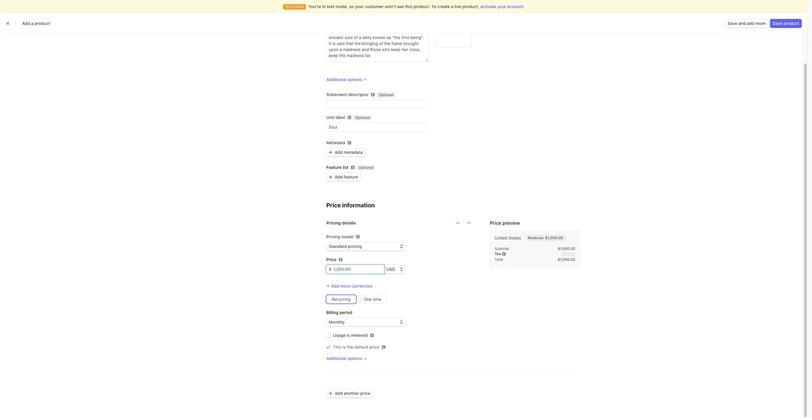 Task type: describe. For each thing, give the bounding box(es) containing it.
another
[[344, 391, 360, 396]]

save for save product
[[774, 21, 783, 26]]

Search… search field
[[324, 3, 472, 10]]

you're in test mode, so your customer won't see this product. to create a live product, activate your account .
[[309, 4, 525, 9]]

usage is metered
[[333, 333, 368, 338]]

save and add more button
[[726, 19, 769, 28]]

1 options from the top
[[348, 77, 363, 82]]

add for add more currencies
[[331, 283, 339, 289]]

Ancient soul of a deity known as "the first being". It is said that the bringing of the flame brought upon a madness and those who keep her close, keep the madness far. text field
[[327, 33, 429, 62]]

metadata
[[344, 150, 363, 155]]

currencies
[[352, 283, 373, 289]]

this
[[405, 4, 413, 9]]

price for price information
[[327, 202, 341, 209]]

svg image for add feature
[[329, 175, 333, 179]]

test
[[327, 4, 335, 9]]

see
[[397, 4, 404, 9]]

optional for feature list
[[359, 165, 374, 170]]

info image
[[503, 252, 506, 256]]

1 vertical spatial svg image
[[456, 221, 460, 225]]

add
[[748, 21, 755, 26]]

0 vertical spatial a
[[452, 4, 454, 9]]

svg image
[[329, 151, 333, 154]]

$
[[329, 267, 332, 272]]

details
[[342, 220, 356, 225]]

price inside add another price button
[[361, 391, 371, 396]]

preview
[[503, 220, 521, 226]]

add feature
[[335, 174, 358, 179]]

is for usage
[[347, 333, 350, 338]]

save product
[[774, 21, 800, 26]]

add another price
[[335, 391, 371, 396]]

descriptor
[[348, 92, 369, 97]]

1 additional options button from the top
[[327, 77, 367, 83]]

2 options from the top
[[348, 356, 363, 361]]

pricing model
[[327, 234, 354, 239]]

more inside "add more currencies" button
[[341, 283, 351, 289]]

unit label
[[327, 115, 345, 120]]

$ button
[[327, 265, 332, 273]]

united states
[[495, 235, 522, 240]]

feature
[[344, 174, 358, 179]]

mode,
[[336, 4, 348, 9]]

to
[[432, 4, 437, 9]]

model
[[342, 234, 354, 239]]

search…
[[334, 4, 349, 9]]

add for add metadata
[[335, 150, 343, 155]]

won't
[[385, 4, 396, 9]]

1 product from the left
[[34, 21, 50, 26]]

time
[[373, 297, 382, 302]]

2 vertical spatial price
[[327, 257, 337, 262]]

this
[[333, 344, 342, 350]]

info element
[[356, 235, 360, 239]]

add for add another price
[[335, 391, 343, 396]]

is for this
[[343, 344, 346, 350]]

information
[[342, 202, 375, 209]]

price for price preview
[[490, 220, 502, 226]]

1 additional options from the top
[[327, 77, 363, 82]]

products
[[162, 33, 198, 43]]

0.00 text field
[[332, 265, 384, 273]]

$1,000.00 for subtotal
[[558, 246, 576, 251]]

live
[[455, 4, 462, 9]]

svg image for add another price
[[329, 392, 333, 395]]

so
[[350, 4, 354, 9]]

add for add feature
[[335, 174, 343, 179]]

product inside button
[[784, 21, 800, 26]]

customer
[[365, 4, 384, 9]]

pricing details
[[327, 220, 356, 225]]

add metadata
[[335, 150, 363, 155]]

name
[[327, 2, 338, 8]]

subtotal
[[495, 246, 510, 251]]

unit
[[327, 115, 335, 120]]

feature
[[327, 165, 342, 170]]

statement
[[327, 92, 347, 97]]

more inside save and add more button
[[756, 21, 766, 26]]

optional for statement descriptor
[[379, 93, 394, 97]]

1 vertical spatial a
[[31, 21, 33, 26]]

revenue: $1,000.00
[[528, 236, 564, 240]]



Task type: vqa. For each thing, say whether or not it's contained in the screenshot.
the left Payments Link
no



Task type: locate. For each thing, give the bounding box(es) containing it.
additional up the statement
[[327, 77, 347, 82]]

additional for first the additional options button
[[327, 77, 347, 82]]

add a product
[[22, 21, 50, 26]]

list
[[343, 165, 349, 170]]

total
[[495, 257, 504, 262]]

metered
[[351, 333, 368, 338]]

1 vertical spatial additional options button
[[327, 356, 367, 362]]

save product button
[[771, 19, 802, 28]]

save for save and add more
[[728, 21, 738, 26]]

product
[[34, 21, 50, 26], [784, 21, 800, 26]]

0 horizontal spatial is
[[343, 344, 346, 350]]

your right so at the left
[[355, 4, 364, 9]]

$1,000.00
[[546, 236, 564, 240], [558, 246, 576, 251], [558, 257, 576, 262]]

additional
[[327, 77, 347, 82], [327, 356, 347, 361]]

0 horizontal spatial your
[[355, 4, 364, 9]]

tax
[[495, 252, 502, 256]]

usd
[[387, 267, 396, 272]]

optional right create
[[458, 4, 473, 9]]

your right activate
[[498, 4, 507, 9]]

one time
[[364, 297, 382, 302]]

pricing inside button
[[327, 220, 341, 225]]

save and add more
[[728, 21, 766, 26]]

options up descriptor
[[348, 77, 363, 82]]

optional right descriptor
[[379, 93, 394, 97]]

create
[[438, 4, 450, 9]]

1 vertical spatial additional options
[[327, 356, 363, 361]]

1 pricing from the top
[[327, 220, 341, 225]]

is left the
[[343, 344, 346, 350]]

1 horizontal spatial product
[[784, 21, 800, 26]]

price information
[[327, 202, 375, 209]]

2 additional from the top
[[327, 356, 347, 361]]

is
[[347, 333, 350, 338], [343, 344, 346, 350]]

pricing left model
[[327, 234, 341, 239]]

usage
[[333, 333, 346, 338]]

default
[[355, 344, 369, 350]]

you're
[[309, 4, 321, 9]]

0 vertical spatial additional options
[[327, 77, 363, 82]]

None text field
[[327, 123, 429, 131]]

more
[[756, 21, 766, 26], [341, 283, 351, 289]]

add more currencies
[[331, 283, 373, 289]]

0 vertical spatial additional options button
[[327, 77, 367, 83]]

1 vertical spatial more
[[341, 283, 351, 289]]

add
[[22, 21, 30, 26], [335, 150, 343, 155], [335, 174, 343, 179], [331, 283, 339, 289], [335, 391, 343, 396]]

states
[[509, 235, 522, 240]]

0 horizontal spatial product
[[34, 21, 50, 26]]

1 your from the left
[[355, 4, 364, 9]]

None text field
[[327, 100, 429, 108]]

2 additional options button from the top
[[327, 356, 367, 362]]

2 save from the left
[[774, 21, 783, 26]]

2 vertical spatial $1,000.00
[[558, 257, 576, 262]]

pricing up pricing model
[[327, 220, 341, 225]]

optional for unit label
[[356, 115, 370, 120]]

feature list
[[327, 165, 349, 170]]

$1,000.00 for total
[[558, 257, 576, 262]]

1 horizontal spatial is
[[347, 333, 350, 338]]

1 vertical spatial price
[[361, 391, 371, 396]]

in
[[323, 4, 326, 9]]

svg image
[[329, 175, 333, 179], [456, 221, 460, 225], [329, 392, 333, 395]]

svg image inside add feature button
[[329, 175, 333, 179]]

0 vertical spatial additional
[[327, 77, 347, 82]]

product,
[[463, 4, 480, 9]]

optional down metadata
[[359, 165, 374, 170]]

additional options button up statement descriptor
[[327, 77, 367, 83]]

add inside button
[[335, 174, 343, 179]]

price preview
[[490, 220, 521, 226]]

0 vertical spatial svg image
[[329, 175, 333, 179]]

activate
[[481, 4, 497, 9]]

options down 'this is the default price'
[[348, 356, 363, 361]]

pricing for pricing details
[[327, 220, 341, 225]]

0 horizontal spatial a
[[31, 21, 33, 26]]

optional for image
[[458, 4, 473, 9]]

label
[[336, 115, 345, 120]]

add feature button
[[327, 173, 361, 181]]

additional down this
[[327, 356, 347, 361]]

billing
[[327, 310, 339, 315]]

0 horizontal spatial more
[[341, 283, 351, 289]]

and
[[739, 21, 747, 26]]

save left and
[[728, 21, 738, 26]]

united
[[495, 235, 508, 240]]

image
[[435, 4, 448, 9]]

0 vertical spatial price
[[370, 344, 380, 350]]

0 vertical spatial price
[[327, 202, 341, 209]]

1 save from the left
[[728, 21, 738, 26]]

save
[[728, 21, 738, 26], [774, 21, 783, 26]]

the
[[347, 344, 354, 350]]

this is the default price
[[333, 344, 380, 350]]

more right add at the right top
[[756, 21, 766, 26]]

options
[[348, 77, 363, 82], [348, 356, 363, 361]]

optional right label
[[356, 115, 370, 120]]

pricing
[[327, 220, 341, 225], [327, 234, 341, 239]]

1 vertical spatial pricing
[[327, 234, 341, 239]]

1 horizontal spatial your
[[498, 4, 507, 9]]

additional options up statement descriptor
[[327, 77, 363, 82]]

1 vertical spatial price
[[490, 220, 502, 226]]

.
[[524, 4, 525, 9]]

2 pricing from the top
[[327, 234, 341, 239]]

add metadata button
[[327, 148, 365, 157]]

pricing details button
[[323, 216, 453, 228]]

a
[[452, 4, 454, 9], [31, 21, 33, 26]]

1 vertical spatial options
[[348, 356, 363, 361]]

2 vertical spatial svg image
[[329, 392, 333, 395]]

0 vertical spatial $1,000.00
[[546, 236, 564, 240]]

1 vertical spatial additional
[[327, 356, 347, 361]]

additional options button
[[327, 77, 367, 83], [327, 356, 367, 362]]

2 your from the left
[[498, 4, 507, 9]]

account
[[508, 4, 524, 9]]

optional
[[458, 4, 473, 9], [379, 93, 394, 97], [356, 115, 370, 120], [359, 165, 374, 170]]

add another price button
[[327, 389, 373, 398]]

0 vertical spatial options
[[348, 77, 363, 82]]

statement descriptor
[[327, 92, 369, 97]]

revenue:
[[528, 236, 545, 240]]

price
[[327, 202, 341, 209], [490, 220, 502, 226], [327, 257, 337, 262]]

price
[[370, 344, 380, 350], [361, 391, 371, 396]]

additional options button down the
[[327, 356, 367, 362]]

1 horizontal spatial a
[[452, 4, 454, 9]]

0 vertical spatial is
[[347, 333, 350, 338]]

1 vertical spatial is
[[343, 344, 346, 350]]

info image
[[356, 235, 360, 239]]

add more currencies button
[[327, 283, 373, 289]]

price up pricing details at left
[[327, 202, 341, 209]]

tab list
[[162, 44, 634, 56]]

add for add a product
[[22, 21, 30, 26]]

metadata
[[327, 140, 345, 145]]

1 horizontal spatial more
[[756, 21, 766, 26]]

price right "default"
[[370, 344, 380, 350]]

is right usage
[[347, 333, 350, 338]]

price right another
[[361, 391, 371, 396]]

period
[[340, 310, 353, 315]]

product.
[[414, 4, 431, 9]]

0 horizontal spatial save
[[728, 21, 738, 26]]

2 additional options from the top
[[327, 356, 363, 361]]

1 vertical spatial $1,000.00
[[558, 246, 576, 251]]

price up $
[[327, 257, 337, 262]]

svg image inside add another price button
[[329, 392, 333, 395]]

0 vertical spatial pricing
[[327, 220, 341, 225]]

more up recurring
[[341, 283, 351, 289]]

pricing for pricing model
[[327, 234, 341, 239]]

0 vertical spatial more
[[756, 21, 766, 26]]

price left preview
[[490, 220, 502, 226]]

2 product from the left
[[784, 21, 800, 26]]

1 horizontal spatial save
[[774, 21, 783, 26]]

recurring
[[332, 297, 351, 302]]

additional for second the additional options button
[[327, 356, 347, 361]]

additional options
[[327, 77, 363, 82], [327, 356, 363, 361]]

1 additional from the top
[[327, 77, 347, 82]]

usd button
[[384, 265, 406, 273]]

save right add at the right top
[[774, 21, 783, 26]]

one
[[364, 297, 372, 302]]

your
[[355, 4, 364, 9], [498, 4, 507, 9]]

activate your account link
[[481, 4, 524, 9]]

billing period
[[327, 310, 353, 315]]

additional options down the
[[327, 356, 363, 361]]



